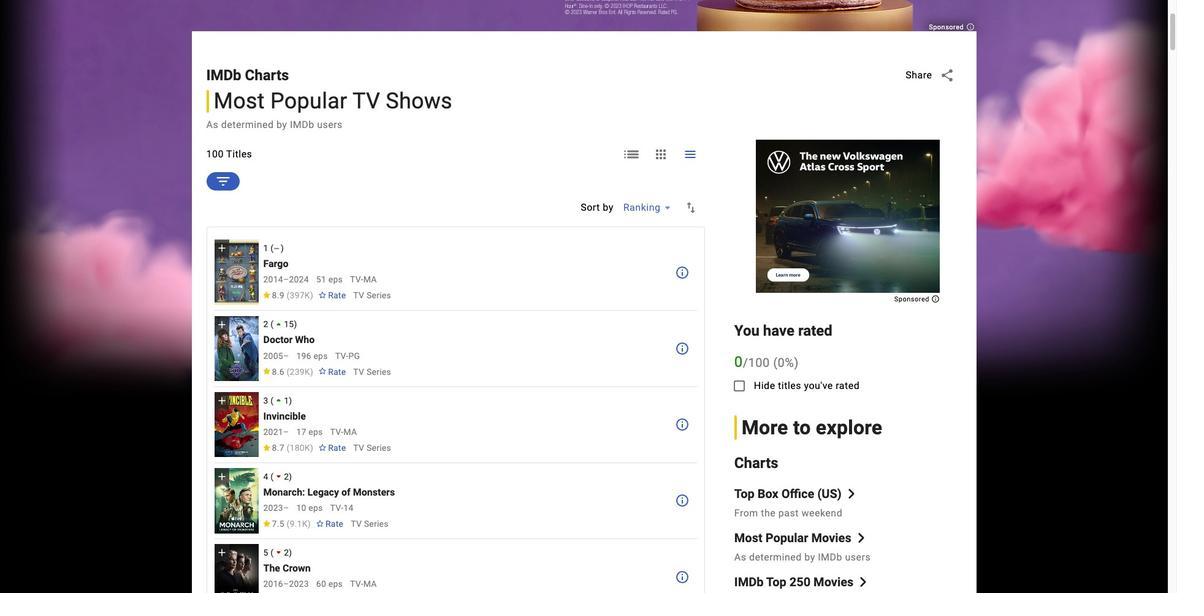 Task type: locate. For each thing, give the bounding box(es) containing it.
tv-ma right "51 eps"
[[350, 275, 377, 285]]

top
[[734, 487, 754, 502], [766, 575, 786, 590]]

1 left "no rank change" image
[[263, 243, 268, 253]]

group left star inline image
[[214, 240, 258, 305]]

2023–
[[263, 503, 289, 513]]

eps for monarch: legacy of monsters
[[309, 503, 323, 513]]

( right the 7.5 on the bottom left of the page
[[287, 519, 290, 529]]

eps right 17 on the bottom left of the page
[[309, 427, 323, 437]]

1 vertical spatial by
[[603, 202, 614, 213]]

( up hide
[[773, 355, 778, 370]]

star inline image left 8.7
[[262, 444, 271, 451]]

movies left chevron right inline icon
[[814, 575, 854, 590]]

0 vertical spatial charts
[[245, 67, 289, 84]]

tv right star border inline image
[[353, 443, 364, 453]]

tv series for invincible
[[353, 443, 391, 453]]

most down 'imdb charts'
[[214, 88, 265, 114]]

doctor who
[[263, 334, 315, 346]]

ranking 3 element
[[263, 394, 667, 407]]

tv series for doctor who
[[353, 367, 391, 377]]

( right 8.7
[[287, 443, 290, 453]]

0 vertical spatial as
[[206, 119, 218, 130]]

rate for monarch: legacy of monsters
[[325, 519, 343, 529]]

tv inside "most popular tv shows as determined by imdb users"
[[352, 88, 380, 114]]

3
[[263, 396, 268, 406]]

( right 4
[[271, 472, 274, 482]]

sponsored
[[929, 23, 966, 31], [894, 295, 931, 303]]

5
[[263, 548, 268, 558]]

rate down tv-14
[[325, 519, 343, 529]]

eps
[[328, 275, 343, 285], [314, 351, 328, 361], [309, 427, 323, 437], [309, 503, 323, 513], [328, 579, 343, 589]]

0 vertical spatial ma
[[363, 275, 377, 285]]

rated right have
[[798, 322, 832, 340]]

2 vertical spatial 2
[[284, 548, 289, 558]]

1 horizontal spatial as
[[734, 552, 746, 564]]

( up 'doctor'
[[271, 320, 274, 329]]

you have rated
[[734, 322, 832, 340]]

checkbox unchecked image
[[732, 379, 747, 394]]

0 vertical spatial star border inline image
[[318, 292, 327, 299]]

star inline image for invincible
[[262, 444, 271, 451]]

arrow drop down image
[[661, 200, 675, 215], [272, 470, 285, 483]]

100
[[206, 148, 224, 160], [748, 355, 770, 370]]

0 vertical spatial movies
[[811, 531, 851, 546]]

( for 5 (
[[271, 548, 274, 558]]

tv- right "51 eps"
[[350, 275, 363, 285]]

of
[[341, 487, 351, 498]]

chevron right inline image up chevron right inline icon
[[856, 534, 866, 543]]

rated
[[798, 322, 832, 340], [836, 380, 860, 391]]

2 inside 'ranking 4' element
[[284, 472, 289, 482]]

2 for monarch:
[[284, 472, 289, 482]]

star inline image left the 7.5 on the bottom left of the page
[[262, 520, 271, 527]]

the crown link
[[263, 563, 311, 574]]

14
[[343, 503, 353, 513]]

)
[[281, 243, 284, 253], [310, 291, 313, 301], [294, 320, 297, 329], [794, 355, 799, 370], [310, 367, 313, 377], [289, 396, 292, 406], [310, 443, 313, 453], [289, 472, 292, 482], [308, 519, 311, 529], [289, 548, 292, 558]]

0 horizontal spatial determined
[[221, 119, 274, 130]]

1 horizontal spatial rated
[[836, 380, 860, 391]]

tv- right 196 eps
[[335, 351, 348, 361]]

determined
[[221, 119, 274, 130], [749, 552, 802, 564]]

0 vertical spatial 1
[[263, 243, 268, 253]]

0 horizontal spatial top
[[734, 487, 754, 502]]

tv left shows
[[352, 88, 380, 114]]

0 vertical spatial 100
[[206, 148, 224, 160]]

196 eps
[[296, 351, 328, 361]]

rate button right "397k"
[[313, 285, 351, 307]]

add image left 5
[[215, 547, 228, 559]]

2 vertical spatial star inline image
[[262, 520, 271, 527]]

2014–2024
[[263, 275, 309, 285]]

tv-pg
[[335, 351, 360, 361]]

100 right '0'
[[748, 355, 770, 370]]

1 group from the top
[[214, 240, 258, 305]]

1 vertical spatial popular
[[765, 531, 808, 546]]

titles
[[226, 148, 252, 160]]

1 vertical spatial star border inline image
[[318, 368, 327, 375]]

tv- for monarch: legacy of monsters
[[330, 503, 343, 513]]

100 titles
[[206, 148, 252, 160]]

imdb inside "most popular tv shows as determined by imdb users"
[[290, 119, 314, 130]]

1 vertical spatial charts
[[734, 455, 778, 472]]

( inside ranking 3 element
[[271, 396, 274, 406]]

5 group from the top
[[214, 545, 258, 593]]

1 up "invincible"
[[284, 396, 289, 406]]

sponsored content section
[[0, 0, 1172, 486], [756, 140, 940, 303]]

1 vertical spatial rated
[[836, 380, 860, 391]]

3 add image from the top
[[215, 395, 228, 407]]

star inline image left 8.6 in the left of the page
[[262, 368, 271, 375]]

2 left arrow drop up image
[[263, 320, 268, 329]]

rate button
[[313, 285, 351, 307], [313, 361, 351, 383], [313, 437, 351, 459], [311, 513, 348, 535]]

2 vertical spatial ma
[[363, 579, 377, 589]]

star border inline image for fargo
[[318, 292, 327, 299]]

tv-ma
[[350, 275, 377, 285], [330, 427, 357, 437], [350, 579, 377, 589]]

monarch: legacy of monsters
[[263, 487, 395, 498]]

0 horizontal spatial arrow drop down image
[[272, 470, 285, 483]]

tv- for doctor who
[[335, 351, 348, 361]]

most for tv
[[214, 88, 265, 114]]

chevron right inline image for most popular movies
[[856, 534, 866, 543]]

who
[[295, 334, 315, 346]]

most
[[214, 88, 265, 114], [734, 531, 762, 546]]

0 vertical spatial top
[[734, 487, 754, 502]]

1 horizontal spatial 100
[[748, 355, 770, 370]]

0 vertical spatial popular
[[270, 88, 347, 114]]

crown
[[283, 563, 311, 574]]

eps right 10
[[309, 503, 323, 513]]

2 up the "the crown"
[[284, 548, 289, 558]]

tv-ma right 60 eps
[[350, 579, 377, 589]]

detailed view image
[[624, 147, 639, 162]]

2005–
[[263, 351, 289, 361]]

no rank change element
[[274, 245, 281, 252]]

charts
[[245, 67, 289, 84], [734, 455, 778, 472]]

( for 7.5 ( 9.1k )
[[287, 519, 290, 529]]

1 add image from the top
[[215, 242, 228, 255]]

rate button for invincible
[[313, 437, 351, 459]]

( right the "3"
[[271, 396, 274, 406]]

rate button for monarch: legacy of monsters
[[311, 513, 348, 535]]

397k
[[290, 291, 310, 301]]

ma for invincible
[[343, 427, 357, 437]]

rate right star border inline image
[[328, 443, 346, 453]]

4
[[263, 472, 268, 482]]

series
[[367, 291, 391, 301], [367, 367, 391, 377], [367, 443, 391, 453], [364, 519, 389, 529]]

most popular tv shows as determined by imdb users
[[206, 88, 452, 130]]

0 horizontal spatial as
[[206, 119, 218, 130]]

1 vertical spatial users
[[845, 552, 871, 564]]

0 vertical spatial determined
[[221, 119, 274, 130]]

) inside ranking 5 element
[[289, 548, 292, 558]]

tv- right 17 eps
[[330, 427, 343, 437]]

2 inside ranking 5 element
[[284, 548, 289, 558]]

1 vertical spatial ma
[[343, 427, 357, 437]]

add image
[[215, 242, 228, 255], [215, 319, 228, 331], [215, 395, 228, 407], [215, 471, 228, 483], [215, 547, 228, 559]]

0 horizontal spatial 1
[[263, 243, 268, 253]]

1 horizontal spatial arrow drop down image
[[661, 200, 675, 215]]

( inside ranking 5 element
[[271, 548, 274, 558]]

users
[[317, 119, 343, 130], [845, 552, 871, 564]]

3 group from the top
[[214, 392, 258, 458]]

0 horizontal spatial users
[[317, 119, 343, 130]]

weekend
[[801, 508, 842, 519]]

ranking
[[623, 202, 661, 213]]

0 vertical spatial most
[[214, 88, 265, 114]]

tv down pg at the bottom left of page
[[353, 367, 364, 377]]

0 horizontal spatial by
[[276, 119, 287, 130]]

rated right you've
[[836, 380, 860, 391]]

0 / 100 ( 0% )
[[734, 353, 799, 371]]

imdb rating: 8.9 element
[[262, 291, 313, 301]]

doctor who link
[[263, 334, 315, 346]]

group for fargo
[[214, 240, 258, 305]]

group left 5
[[214, 545, 258, 593]]

determined down most popular movies
[[749, 552, 802, 564]]

5 add image from the top
[[215, 547, 228, 559]]

explore
[[816, 416, 882, 439]]

top left 250
[[766, 575, 786, 590]]

ma
[[363, 275, 377, 285], [343, 427, 357, 437], [363, 579, 377, 589]]

) inside ranking 3 element
[[289, 396, 292, 406]]

selected:  compact view image
[[683, 147, 698, 162]]

sort
[[581, 202, 600, 213]]

4 add image from the top
[[215, 471, 228, 483]]

8.9
[[272, 291, 284, 301]]

( for 8.6 ( 239k )
[[287, 367, 290, 377]]

1 horizontal spatial 1
[[284, 396, 289, 406]]

more
[[742, 416, 788, 439]]

group left the "3"
[[214, 392, 258, 458]]

tv right "397k"
[[353, 291, 364, 301]]

group
[[214, 240, 258, 305], [214, 316, 258, 381], [214, 392, 258, 458], [214, 468, 258, 534], [214, 545, 258, 593]]

ranking 1 element
[[263, 243, 667, 253]]

0 horizontal spatial popular
[[270, 88, 347, 114]]

group for invincible
[[214, 392, 258, 458]]

1 vertical spatial 1
[[284, 396, 289, 406]]

tv- down monarch: legacy of monsters link at the left
[[330, 503, 343, 513]]

2 for the
[[284, 548, 289, 558]]

( right "8.9"
[[287, 291, 290, 301]]

imdb charts
[[206, 67, 289, 84]]

star inline image
[[262, 368, 271, 375], [262, 444, 271, 451], [262, 520, 271, 527]]

j.k. simmons and steven yeun in invincible (2021) image
[[214, 392, 258, 458]]

the
[[761, 508, 776, 519]]

tv for doctor who
[[353, 367, 364, 377]]

by down 'imdb charts'
[[276, 119, 287, 130]]

196
[[296, 351, 311, 361]]

1 inside ranking 3 element
[[284, 396, 289, 406]]

add image left 2 (
[[215, 319, 228, 331]]

( inside 'ranking 4' element
[[271, 472, 274, 482]]

rate for fargo
[[328, 291, 346, 301]]

tv
[[352, 88, 380, 114], [353, 291, 364, 301], [353, 367, 364, 377], [353, 443, 364, 453], [351, 519, 362, 529]]

imdb rating: 7.5 element
[[262, 519, 311, 529]]

popular for tv
[[270, 88, 347, 114]]

ma right 60 eps
[[363, 579, 377, 589]]

(us)
[[817, 487, 842, 502]]

rate down "51 eps"
[[328, 291, 346, 301]]

ma right "51 eps"
[[363, 275, 377, 285]]

the
[[263, 563, 280, 574]]

0 horizontal spatial most
[[214, 88, 265, 114]]

1 for 1
[[284, 396, 289, 406]]

star border inline image
[[318, 292, 327, 299], [318, 368, 327, 375], [316, 520, 324, 527]]

rate button for doctor who
[[313, 361, 351, 383]]

1 vertical spatial determined
[[749, 552, 802, 564]]

moved down 2 in ranking element right 5
[[272, 546, 289, 559]]

51 eps
[[316, 275, 343, 285]]

3 star inline image from the top
[[262, 520, 271, 527]]

eps right 60
[[328, 579, 343, 589]]

1 vertical spatial moved down 2 in ranking element
[[272, 546, 289, 559]]

0 vertical spatial chevron right inline image
[[847, 489, 856, 499]]

4 group from the top
[[214, 468, 258, 534]]

as up 100 titles on the left top
[[206, 119, 218, 130]]

movies down weekend
[[811, 531, 851, 546]]

8.7
[[272, 443, 284, 453]]

0 vertical spatial users
[[317, 119, 343, 130]]

2 star inline image from the top
[[262, 444, 271, 451]]

series for monarch: legacy of monsters
[[364, 519, 389, 529]]

star border inline image down 51 in the left top of the page
[[318, 292, 327, 299]]

change sort by direction image
[[683, 200, 698, 215]]

(
[[271, 243, 274, 253], [287, 291, 290, 301], [271, 320, 274, 329], [773, 355, 778, 370], [287, 367, 290, 377], [271, 396, 274, 406], [287, 443, 290, 453], [271, 472, 274, 482], [287, 519, 290, 529], [271, 548, 274, 558]]

moved down 2 in ranking element right 4
[[272, 470, 289, 483]]

doctor
[[263, 334, 293, 346]]

2 vertical spatial tv-ma
[[350, 579, 377, 589]]

kurt russell, wyatt russell, ren watabe, anders holm, anna sawai, kiersey clemons, and mari yamamoto in monarch: legacy of monsters (2023) image
[[214, 468, 258, 534]]

2 vertical spatial star border inline image
[[316, 520, 324, 527]]

add image left 1 ( on the left top
[[215, 242, 228, 255]]

group for the crown
[[214, 545, 258, 593]]

fargo link
[[263, 258, 288, 270]]

legacy
[[307, 487, 339, 498]]

( up fargo
[[271, 243, 274, 253]]

0 vertical spatial moved down 2 in ranking element
[[272, 470, 289, 483]]

tv- right 60 eps
[[350, 579, 363, 589]]

2 up monarch:
[[284, 472, 289, 482]]

0 vertical spatial arrow drop down image
[[661, 200, 675, 215]]

chevron right inline image inside most popular movies link
[[856, 534, 866, 543]]

eps for the crown
[[328, 579, 343, 589]]

1 vertical spatial tv-ma
[[330, 427, 357, 437]]

51
[[316, 275, 326, 285]]

add image left 4
[[215, 471, 228, 483]]

2
[[263, 320, 268, 329], [284, 472, 289, 482], [284, 548, 289, 558]]

popular inside "most popular tv shows as determined by imdb users"
[[270, 88, 347, 114]]

ma right 17 eps
[[343, 427, 357, 437]]

) inside ranking 2 element
[[294, 320, 297, 329]]

group left 4
[[214, 468, 258, 534]]

add image for fargo
[[215, 242, 228, 255]]

arrow drop down image right 4
[[272, 470, 285, 483]]

star border inline image down 196 eps
[[318, 368, 327, 375]]

star inline image inside imdb rating: 7.5 element
[[262, 520, 271, 527]]

as down the from
[[734, 552, 746, 564]]

series for fargo
[[367, 291, 391, 301]]

moved down 2 in ranking element
[[272, 470, 289, 483], [272, 546, 289, 559]]

tv series for fargo
[[353, 291, 391, 301]]

rate down tv-pg
[[328, 367, 346, 377]]

0 vertical spatial tv-ma
[[350, 275, 377, 285]]

1 horizontal spatial top
[[766, 575, 786, 590]]

star inline image for doctor who
[[262, 368, 271, 375]]

( for 3 (
[[271, 396, 274, 406]]

2016–2023
[[263, 579, 309, 589]]

star border inline image for doctor who
[[318, 368, 327, 375]]

1 vertical spatial 2
[[284, 472, 289, 482]]

star inline image inside the imdb rating: 8.7 element
[[262, 444, 271, 451]]

star inline image inside imdb rating: 8.6 "element"
[[262, 368, 271, 375]]

chevron right inline image
[[847, 489, 856, 499], [856, 534, 866, 543]]

imdb top 250 movies link
[[734, 575, 868, 590]]

top box office (us)
[[734, 487, 842, 502]]

eps right "196"
[[314, 351, 328, 361]]

2 horizontal spatial by
[[804, 552, 815, 564]]

( right 5
[[271, 548, 274, 558]]

monsters
[[353, 487, 395, 498]]

2 group from the top
[[214, 316, 258, 381]]

determined up 'titles' on the left of page
[[221, 119, 274, 130]]

rate for invincible
[[328, 443, 346, 453]]

tv-ma right 17 eps
[[330, 427, 357, 437]]

0 vertical spatial 2
[[263, 320, 268, 329]]

( right 8.6 in the left of the page
[[287, 367, 290, 377]]

as inside "most popular tv shows as determined by imdb users"
[[206, 119, 218, 130]]

by right sort at top
[[603, 202, 614, 213]]

1 vertical spatial most
[[734, 531, 762, 546]]

fargo (2014) image
[[214, 240, 258, 305]]

15
[[284, 320, 294, 329]]

rate button right 239k
[[313, 361, 351, 383]]

1 moved down 2 in ranking element from the top
[[272, 470, 289, 483]]

star border inline image down '10 eps'
[[316, 520, 324, 527]]

1 vertical spatial arrow drop down image
[[272, 470, 285, 483]]

chevron right inline image inside "top box office (us)" link
[[847, 489, 856, 499]]

1 horizontal spatial by
[[603, 202, 614, 213]]

rate button right 180k
[[313, 437, 351, 459]]

rate button right 9.1k
[[311, 513, 348, 535]]

1 vertical spatial 100
[[748, 355, 770, 370]]

arrow drop down image
[[272, 546, 285, 559]]

2 vertical spatial by
[[804, 552, 815, 564]]

arrow drop down image left change sort by direction icon
[[661, 200, 675, 215]]

2 add image from the top
[[215, 319, 228, 331]]

add image left the "3"
[[215, 395, 228, 407]]

ma for fargo
[[363, 275, 377, 285]]

0 horizontal spatial rated
[[798, 322, 832, 340]]

2 moved down 2 in ranking element from the top
[[272, 546, 289, 559]]

1 vertical spatial chevron right inline image
[[856, 534, 866, 543]]

1 vertical spatial as
[[734, 552, 746, 564]]

star border inline image for monarch: legacy of monsters
[[316, 520, 324, 527]]

eps right 51 in the left top of the page
[[328, 275, 343, 285]]

1 horizontal spatial popular
[[765, 531, 808, 546]]

add image for doctor who
[[215, 319, 228, 331]]

chevron right inline image for top box office (us)
[[847, 489, 856, 499]]

100 left 'titles' on the left of page
[[206, 148, 224, 160]]

1 for 1 (
[[263, 243, 268, 253]]

chevron right inline image right (us)
[[847, 489, 856, 499]]

1 vertical spatial star inline image
[[262, 444, 271, 451]]

1 vertical spatial top
[[766, 575, 786, 590]]

0 vertical spatial star inline image
[[262, 368, 271, 375]]

0 horizontal spatial 100
[[206, 148, 224, 160]]

monarch: legacy of monsters link
[[263, 487, 395, 498]]

hide titles you've rated
[[754, 380, 860, 391]]

1 horizontal spatial most
[[734, 531, 762, 546]]

tv down 14
[[351, 519, 362, 529]]

most popular movies
[[734, 531, 851, 546]]

by down most popular movies link
[[804, 552, 815, 564]]

tv-
[[350, 275, 363, 285], [335, 351, 348, 361], [330, 427, 343, 437], [330, 503, 343, 513], [350, 579, 363, 589]]

most down the from
[[734, 531, 762, 546]]

office
[[781, 487, 814, 502]]

7.5 ( 9.1k )
[[272, 519, 311, 529]]

250
[[789, 575, 811, 590]]

most inside "most popular tv shows as determined by imdb users"
[[214, 88, 265, 114]]

top up the from
[[734, 487, 754, 502]]

0 vertical spatial by
[[276, 119, 287, 130]]

1 star inline image from the top
[[262, 368, 271, 375]]

group left 2 (
[[214, 316, 258, 381]]

( inside ranking 2 element
[[271, 320, 274, 329]]



Task type: describe. For each thing, give the bounding box(es) containing it.
0%
[[778, 355, 794, 370]]

see more information about the crown image
[[675, 570, 690, 585]]

as determined by imdb users
[[734, 552, 871, 564]]

pg
[[348, 351, 360, 361]]

imelda staunton, olivia colman, and claire foy in the crown (2016) image
[[214, 545, 258, 593]]

0 horizontal spatial charts
[[245, 67, 289, 84]]

see more information about fargo image
[[675, 265, 690, 280]]

by inside "most popular tv shows as determined by imdb users"
[[276, 119, 287, 130]]

5 (
[[263, 548, 274, 558]]

invincible
[[263, 410, 306, 422]]

) inside 'ranking 4' element
[[289, 472, 292, 482]]

have
[[763, 322, 794, 340]]

) inside 0 / 100 ( 0% )
[[794, 355, 799, 370]]

moved down 2 in ranking element for monarch:
[[272, 470, 289, 483]]

series for doctor who
[[367, 367, 391, 377]]

ranking 2 element
[[263, 318, 667, 331]]

( for 2 (
[[271, 320, 274, 329]]

see more information about invincible image
[[675, 418, 690, 432]]

group for monarch: legacy of monsters
[[214, 468, 258, 534]]

1 horizontal spatial users
[[845, 552, 871, 564]]

4 (
[[263, 472, 274, 482]]

add image for the crown
[[215, 547, 228, 559]]

2 (
[[263, 320, 274, 329]]

most popular movies link
[[734, 531, 866, 546]]

arrow drop up image
[[272, 394, 285, 407]]

tv-ma for the crown
[[350, 579, 377, 589]]

see more information about doctor who image
[[675, 341, 690, 356]]

2021–
[[263, 427, 289, 437]]

tv-ma for fargo
[[350, 275, 377, 285]]

popular for movies
[[765, 531, 808, 546]]

8.7 ( 180k )
[[272, 443, 313, 453]]

imdb rating: 8.6 element
[[262, 367, 313, 377]]

top box office (us) link
[[734, 487, 856, 502]]

eps for fargo
[[328, 275, 343, 285]]

0 vertical spatial rated
[[798, 322, 832, 340]]

100 inside 0 / 100 ( 0% )
[[748, 355, 770, 370]]

past
[[778, 508, 799, 519]]

you've
[[804, 380, 833, 391]]

17
[[296, 427, 306, 437]]

60
[[316, 579, 326, 589]]

imdb rating: 8.7 element
[[262, 443, 313, 453]]

no rank change image
[[274, 245, 280, 252]]

17 eps
[[296, 427, 323, 437]]

1 (
[[263, 243, 274, 253]]

you
[[734, 322, 759, 340]]

( for 1 (
[[271, 243, 274, 253]]

box
[[758, 487, 778, 502]]

tv for invincible
[[353, 443, 364, 453]]

moved up 15 in ranking element
[[272, 318, 294, 331]]

grid view image
[[653, 147, 668, 162]]

ranking 5 element
[[263, 546, 667, 559]]

8.6 ( 239k )
[[272, 367, 313, 377]]

8.6
[[272, 367, 284, 377]]

star border inline image
[[318, 444, 327, 451]]

tv series for monarch: legacy of monsters
[[351, 519, 389, 529]]

add image for invincible
[[215, 395, 228, 407]]

moved down 2 in ranking element for the
[[272, 546, 289, 559]]

share
[[906, 69, 932, 81]]

0 vertical spatial sponsored
[[929, 23, 966, 31]]

the crown
[[263, 563, 311, 574]]

series for invincible
[[367, 443, 391, 453]]

more to explore
[[742, 416, 882, 439]]

star inline image for monarch: legacy of monsters
[[262, 520, 271, 527]]

( for 8.9 ( 397k )
[[287, 291, 290, 301]]

sort by
[[581, 202, 614, 213]]

eps for doctor who
[[314, 351, 328, 361]]

share on social media image
[[939, 68, 954, 83]]

from
[[734, 508, 758, 519]]

hide
[[754, 380, 775, 391]]

tv- for invincible
[[330, 427, 343, 437]]

users inside "most popular tv shows as determined by imdb users"
[[317, 119, 343, 130]]

2 inside ranking 2 element
[[263, 320, 268, 329]]

3 (
[[263, 396, 274, 406]]

10
[[296, 503, 306, 513]]

determined inside "most popular tv shows as determined by imdb users"
[[221, 119, 274, 130]]

imdb top 250 movies
[[734, 575, 854, 590]]

1 horizontal spatial determined
[[749, 552, 802, 564]]

1 vertical spatial sponsored
[[894, 295, 931, 303]]

10 eps
[[296, 503, 323, 513]]

from the past weekend
[[734, 508, 842, 519]]

Hide titles you've rated checkbox
[[725, 371, 754, 401]]

tv- for fargo
[[350, 275, 363, 285]]

( inside 0 / 100 ( 0% )
[[773, 355, 778, 370]]

60 eps
[[316, 579, 343, 589]]

to
[[793, 416, 811, 439]]

catherine tate and david tennant in doctor who (2005) image
[[214, 316, 258, 381]]

eps for invincible
[[309, 427, 323, 437]]

180k
[[290, 443, 310, 453]]

see more information about monarch: legacy of monsters image
[[675, 494, 690, 508]]

group for doctor who
[[214, 316, 258, 381]]

ma for the crown
[[363, 579, 377, 589]]

add image for monarch: legacy of monsters
[[215, 471, 228, 483]]

239k
[[290, 367, 310, 377]]

0
[[734, 353, 743, 371]]

ranking 4 element
[[263, 470, 667, 483]]

tv for fargo
[[353, 291, 364, 301]]

tv- for the crown
[[350, 579, 363, 589]]

1 vertical spatial movies
[[814, 575, 854, 590]]

arrow drop up image
[[272, 318, 285, 331]]

tv-14
[[330, 503, 353, 513]]

tv for monarch: legacy of monsters
[[351, 519, 362, 529]]

moved up 1 in ranking element
[[272, 394, 289, 407]]

9.1k
[[290, 519, 308, 529]]

rate button for fargo
[[313, 285, 351, 307]]

most for movies
[[734, 531, 762, 546]]

titles
[[778, 380, 801, 391]]

filter image
[[214, 173, 231, 190]]

fargo
[[263, 258, 288, 270]]

8.9 ( 397k )
[[272, 291, 313, 301]]

tv-ma for invincible
[[330, 427, 357, 437]]

1 horizontal spatial charts
[[734, 455, 778, 472]]

chevron right inline image
[[858, 578, 868, 588]]

shows
[[386, 88, 452, 114]]

rate for doctor who
[[328, 367, 346, 377]]

( for 8.7 ( 180k )
[[287, 443, 290, 453]]

invincible link
[[263, 410, 306, 422]]

star inline image
[[262, 292, 271, 299]]

monarch:
[[263, 487, 305, 498]]

/
[[743, 355, 748, 370]]

7.5
[[272, 519, 284, 529]]

( for 4 (
[[271, 472, 274, 482]]



Task type: vqa. For each thing, say whether or not it's contained in the screenshot.
the left "4"
no



